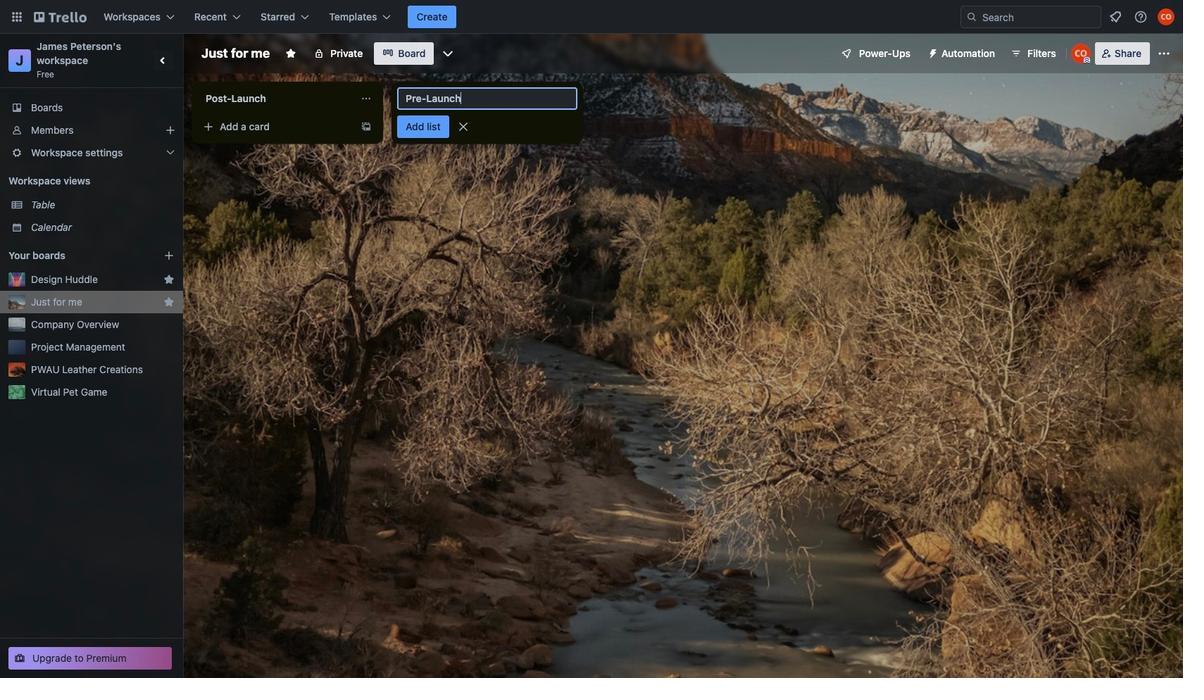 Task type: locate. For each thing, give the bounding box(es) containing it.
open information menu image
[[1134, 10, 1148, 24]]

1 horizontal spatial christina overa (christinaovera) image
[[1158, 8, 1175, 25]]

show menu image
[[1158, 46, 1172, 61]]

customize views image
[[441, 46, 455, 61]]

None text field
[[197, 87, 355, 110]]

add board image
[[163, 250, 175, 261]]

0 vertical spatial christina overa (christinaovera) image
[[1158, 8, 1175, 25]]

christina overa (christinaovera) image right "open information menu" image
[[1158, 8, 1175, 25]]

star or unstar board image
[[285, 48, 297, 59]]

1 vertical spatial christina overa (christinaovera) image
[[1071, 44, 1091, 63]]

starred icon image
[[163, 274, 175, 285], [163, 297, 175, 308]]

0 vertical spatial starred icon image
[[163, 274, 175, 285]]

create from template… image
[[361, 121, 372, 132]]

back to home image
[[34, 6, 87, 28]]

1 starred icon image from the top
[[163, 274, 175, 285]]

1 vertical spatial starred icon image
[[163, 297, 175, 308]]

this member is an admin of this board. image
[[1084, 57, 1090, 63]]

cancel list editing image
[[456, 120, 470, 134]]

christina overa (christinaovera) image
[[1158, 8, 1175, 25], [1071, 44, 1091, 63]]

christina overa (christinaovera) image down search "field"
[[1071, 44, 1091, 63]]

Search field
[[978, 7, 1101, 27]]



Task type: describe. For each thing, give the bounding box(es) containing it.
workspace navigation collapse icon image
[[154, 51, 173, 70]]

primary element
[[0, 0, 1184, 34]]

your boards with 6 items element
[[8, 247, 142, 264]]

sm image
[[922, 42, 942, 62]]

2 starred icon image from the top
[[163, 297, 175, 308]]

Board name text field
[[194, 42, 277, 65]]

0 horizontal spatial christina overa (christinaovera) image
[[1071, 44, 1091, 63]]

search image
[[967, 11, 978, 23]]

Enter list title… text field
[[397, 87, 578, 110]]

0 notifications image
[[1108, 8, 1124, 25]]



Task type: vqa. For each thing, say whether or not it's contained in the screenshot.
the Search field
yes



